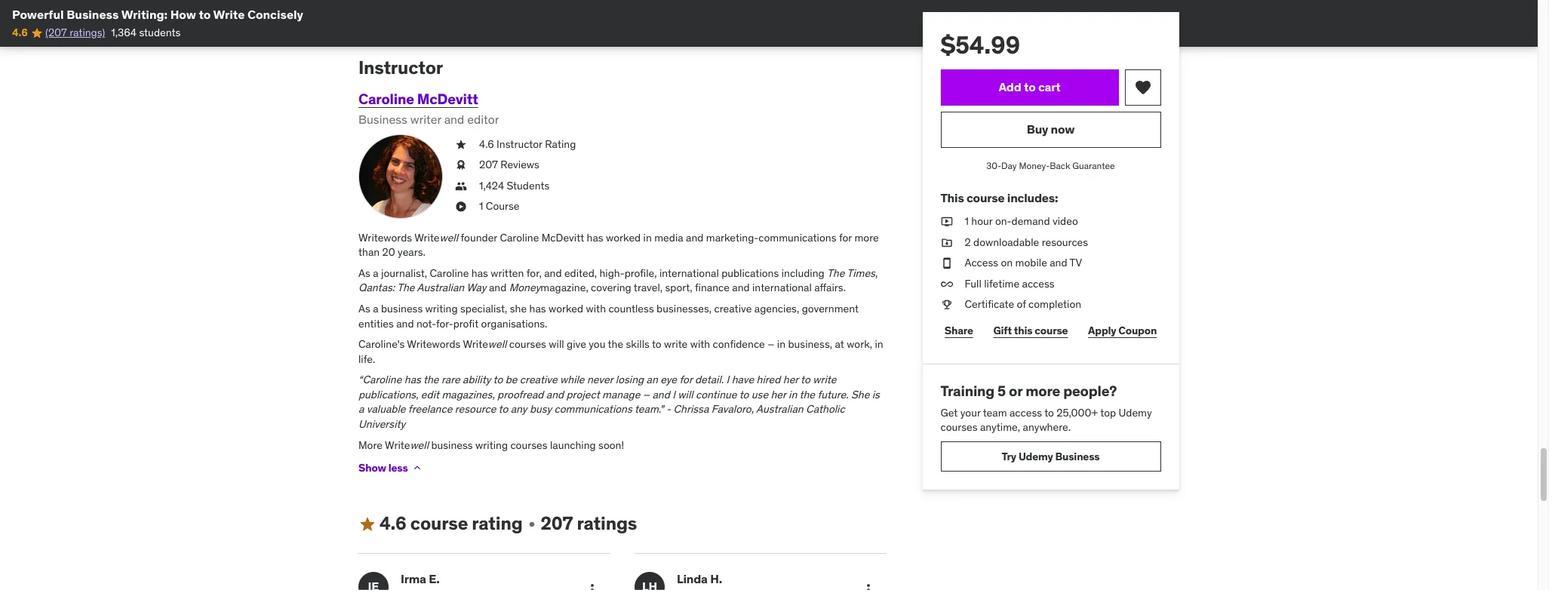 Task type: vqa. For each thing, say whether or not it's contained in the screenshot.
Airbnb Hosting
no



Task type: describe. For each thing, give the bounding box(es) containing it.
show less button
[[359, 453, 423, 483]]

will inside courses will give you the skills to write with confidence – in business, at work, in life.
[[549, 337, 564, 351]]

rating
[[472, 512, 523, 535]]

mcdevitt inside founder caroline mcdevitt has worked in media and marketing-communications for more than 20 years.
[[542, 231, 584, 244]]

show less
[[359, 461, 408, 475]]

publications
[[722, 266, 779, 280]]

freelance
[[408, 403, 452, 416]]

1 for 1 hour on-demand video
[[965, 214, 970, 228]]

gift
[[994, 323, 1013, 337]]

1 vertical spatial the
[[423, 373, 439, 387]]

mcdevitt inside caroline mcdevitt business writer and editor
[[417, 90, 478, 108]]

have
[[732, 373, 754, 387]]

– inside "caroline has the rare ability to be creative while never losing an eye for detail. i have hired her to write publications, edit magazines, proofread and project manage – and i will continue to use her in the future. she is a valuable freelance resource to any busy communications team." - chrissa favaloro, australian catholic university more write well business writing courses launching soon!
[[643, 388, 650, 401]]

magazine,
[[541, 281, 589, 295]]

0 vertical spatial access
[[1023, 277, 1055, 290]]

1 vertical spatial her
[[771, 388, 786, 401]]

2
[[965, 235, 972, 249]]

access on mobile and tv
[[965, 256, 1083, 270]]

will inside "caroline has the rare ability to be creative while never losing an eye for detail. i have hired her to write publications, edit magazines, proofread and project manage – and i will continue to use her in the future. she is a valuable freelance resource to any busy communications team." - chrissa favaloro, australian catholic university more write well business writing courses launching soon!
[[678, 388, 693, 401]]

buy now button
[[941, 112, 1162, 148]]

business inside as a journalist, caroline has written for, and edited, high-profile, international publications including the times , qantas: the australian way and money magazine, covering travel, sport, finance and international affairs. as a business writing specialist, she has worked with countless businesses, creative agencies, government entities and not-for-profit organisations.
[[381, 302, 423, 315]]

for inside founder caroline mcdevitt has worked in media and marketing-communications for more than 20 years.
[[839, 231, 852, 244]]

gift this course
[[994, 323, 1069, 337]]

share button
[[941, 315, 978, 346]]

life.
[[359, 352, 375, 366]]

207 for 207 ratings
[[541, 512, 573, 535]]

lifetime
[[985, 277, 1020, 290]]

and inside caroline mcdevitt business writer and editor
[[444, 112, 464, 127]]

hired
[[757, 373, 781, 387]]

2 downloadable resources
[[965, 235, 1089, 249]]

tv
[[1070, 256, 1083, 270]]

additional actions for review by irma e. image
[[583, 581, 602, 590]]

has right she at the left of the page
[[530, 302, 546, 315]]

207 for 207 reviews
[[479, 158, 498, 171]]

xsmall image for access
[[941, 256, 953, 271]]

team."
[[635, 403, 664, 416]]

– inside courses will give you the skills to write with confidence – in business, at work, in life.
[[768, 337, 775, 351]]

write up years.
[[415, 231, 440, 244]]

25,000+
[[1057, 406, 1099, 420]]

business inside "caroline has the rare ability to be creative while never losing an eye for detail. i have hired her to write publications, edit magazines, proofread and project manage – and i will continue to use her in the future. she is a valuable freelance resource to any busy communications team." - chrissa favaloro, australian catholic university more write well business writing courses launching soon!
[[431, 438, 473, 452]]

access inside training 5 or more people? get your team access to 25,000+ top udemy courses anytime, anywhere.
[[1010, 406, 1043, 420]]

wishlist image
[[1135, 79, 1153, 97]]

and inside founder caroline mcdevitt has worked in media and marketing-communications for more than 20 years.
[[686, 231, 704, 244]]

founder caroline mcdevitt has worked in media and marketing-communications for more than 20 years.
[[359, 231, 879, 259]]

less
[[388, 461, 408, 475]]

this
[[1015, 323, 1033, 337]]

xsmall image for 1 course
[[455, 200, 467, 214]]

business for caroline
[[359, 112, 408, 127]]

powerful business writing: how to write concisely
[[12, 7, 303, 22]]

journalist,
[[381, 266, 427, 280]]

write inside "caroline has the rare ability to be creative while never losing an eye for detail. i have hired her to write publications, edit magazines, proofread and project manage – and i will continue to use her in the future. she is a valuable freelance resource to any busy communications team." - chrissa favaloro, australian catholic university more write well business writing courses launching soon!
[[813, 373, 837, 387]]

0 vertical spatial her
[[783, 373, 799, 387]]

catholic
[[806, 403, 845, 416]]

,
[[876, 266, 878, 280]]

apply coupon button
[[1085, 315, 1162, 346]]

linda h.
[[677, 571, 722, 587]]

4.6 for 4.6 course rating
[[380, 512, 407, 535]]

1 horizontal spatial international
[[753, 281, 812, 295]]

0 vertical spatial i
[[727, 373, 729, 387]]

while
[[560, 373, 585, 387]]

in inside founder caroline mcdevitt has worked in media and marketing-communications for more than 20 years.
[[644, 231, 652, 244]]

share
[[945, 323, 974, 337]]

university
[[359, 417, 406, 431]]

than
[[359, 245, 380, 259]]

caroline's
[[359, 337, 405, 351]]

any
[[511, 403, 527, 416]]

more inside training 5 or more people? get your team access to 25,000+ top udemy courses anytime, anywhere.
[[1026, 382, 1061, 400]]

profile,
[[625, 266, 657, 280]]

australian inside as a journalist, caroline has written for, and edited, high-profile, international publications including the times , qantas: the australian way and money magazine, covering travel, sport, finance and international affairs. as a business writing specialist, she has worked with countless businesses, creative agencies, government entities and not-for-profit organisations.
[[417, 281, 464, 295]]

your
[[961, 406, 981, 420]]

well inside "caroline has the rare ability to be creative while never losing an eye for detail. i have hired her to write publications, edit magazines, proofread and project manage – and i will continue to use her in the future. she is a valuable freelance resource to any busy communications team." - chrissa favaloro, australian catholic university more write well business writing courses launching soon!
[[410, 438, 429, 452]]

completion
[[1029, 298, 1082, 311]]

0 horizontal spatial i
[[673, 388, 676, 401]]

1 as from the top
[[359, 266, 370, 280]]

show
[[359, 461, 386, 475]]

way
[[467, 281, 487, 295]]

caroline mcdevitt business writer and editor
[[359, 90, 499, 127]]

australian inside "caroline has the rare ability to be creative while never losing an eye for detail. i have hired her to write publications, edit magazines, proofread and project manage – and i will continue to use her in the future. she is a valuable freelance resource to any busy communications team." - chrissa favaloro, australian catholic university more write well business writing courses launching soon!
[[756, 403, 804, 416]]

resources
[[1043, 235, 1089, 249]]

xsmall image for certificate of completion
[[941, 298, 953, 312]]

manage
[[602, 388, 640, 401]]

1,364
[[111, 26, 137, 40]]

students
[[139, 26, 181, 40]]

launching
[[550, 438, 596, 452]]

4.6 for 4.6 instructor rating
[[479, 137, 494, 151]]

xsmall image for 2
[[941, 235, 953, 250]]

use
[[752, 388, 768, 401]]

communications inside "caroline has the rare ability to be creative while never losing an eye for detail. i have hired her to write publications, edit magazines, proofread and project manage – and i will continue to use her in the future. she is a valuable freelance resource to any busy communications team." - chrissa favaloro, australian catholic university more write well business writing courses launching soon!
[[554, 403, 632, 416]]

work,
[[847, 337, 873, 351]]

this course includes:
[[941, 190, 1059, 205]]

try udemy business
[[1002, 450, 1101, 463]]

to inside add to cart button
[[1025, 80, 1036, 95]]

high-
[[600, 266, 625, 280]]

with inside as a journalist, caroline has written for, and edited, high-profile, international publications including the times , qantas: the australian way and money magazine, covering travel, sport, finance and international affairs. as a business writing specialist, she has worked with countless businesses, creative agencies, government entities and not-for-profit organisations.
[[586, 302, 606, 315]]

0 vertical spatial international
[[660, 266, 719, 280]]

apply
[[1089, 323, 1117, 337]]

1 vertical spatial writewords
[[407, 337, 461, 351]]

qantas:
[[359, 281, 395, 295]]

1 vertical spatial udemy
[[1019, 450, 1054, 463]]

guarantee
[[1073, 160, 1116, 171]]

including
[[782, 266, 825, 280]]

write down profit
[[463, 337, 488, 351]]

and down written
[[489, 281, 507, 295]]

of
[[1018, 298, 1027, 311]]

on
[[1002, 256, 1014, 270]]

business,
[[788, 337, 833, 351]]

xsmall image for 4.6 instructor rating
[[455, 137, 467, 152]]

write right how
[[213, 7, 245, 22]]

course for rating
[[410, 512, 468, 535]]

write inside courses will give you the skills to write with confidence – in business, at work, in life.
[[664, 337, 688, 351]]

video
[[1053, 214, 1079, 228]]

coupon
[[1119, 323, 1158, 337]]

and up "-"
[[652, 388, 670, 401]]

in inside "caroline has the rare ability to be creative while never losing an eye for detail. i have hired her to write publications, edit magazines, proofread and project manage – and i will continue to use her in the future. she is a valuable freelance resource to any busy communications team." - chrissa favaloro, australian catholic university more write well business writing courses launching soon!
[[789, 388, 797, 401]]

xsmall image right rating
[[526, 518, 538, 530]]

with inside courses will give you the skills to write with confidence – in business, at work, in life.
[[690, 337, 710, 351]]

more inside founder caroline mcdevitt has worked in media and marketing-communications for more than 20 years.
[[855, 231, 879, 244]]

training 5 or more people? get your team access to 25,000+ top udemy courses anytime, anywhere.
[[941, 382, 1153, 434]]

you
[[589, 337, 606, 351]]

2 horizontal spatial well
[[488, 337, 507, 351]]

1 hour on-demand video
[[965, 214, 1079, 228]]

1 horizontal spatial well
[[440, 231, 458, 244]]

team
[[984, 406, 1008, 420]]

4.6 instructor rating
[[479, 137, 576, 151]]

full lifetime access
[[965, 277, 1055, 290]]

2 vertical spatial the
[[800, 388, 815, 401]]

0 vertical spatial a
[[373, 266, 379, 280]]

has up way at the top left of the page
[[472, 266, 488, 280]]

mobile
[[1016, 256, 1048, 270]]

the inside courses will give you the skills to write with confidence – in business, at work, in life.
[[608, 337, 624, 351]]

never
[[587, 373, 613, 387]]

a inside "caroline has the rare ability to be creative while never losing an eye for detail. i have hired her to write publications, edit magazines, proofread and project manage – and i will continue to use her in the future. she is a valuable freelance resource to any busy communications team." - chrissa favaloro, australian catholic university more write well business writing courses launching soon!
[[359, 403, 364, 416]]

for,
[[527, 266, 542, 280]]

2 as from the top
[[359, 302, 370, 315]]

to inside courses will give you the skills to write with confidence – in business, at work, in life.
[[652, 337, 662, 351]]

busy
[[530, 403, 552, 416]]

1 vertical spatial a
[[373, 302, 379, 315]]

write inside "caroline has the rare ability to be creative while never losing an eye for detail. i have hired her to write publications, edit magazines, proofread and project manage – and i will continue to use her in the future. she is a valuable freelance resource to any busy communications team." - chrissa favaloro, australian catholic university more write well business writing courses launching soon!
[[385, 438, 410, 452]]

losing
[[616, 373, 644, 387]]

caroline inside founder caroline mcdevitt has worked in media and marketing-communications for more than 20 years.
[[500, 231, 539, 244]]

to up catholic
[[801, 373, 811, 387]]

as a journalist, caroline has written for, and edited, high-profile, international publications including the times , qantas: the australian way and money magazine, covering travel, sport, finance and international affairs. as a business writing specialist, she has worked with countless businesses, creative agencies, government entities and not-for-profit organisations.
[[359, 266, 878, 330]]

this
[[941, 190, 965, 205]]

continue
[[696, 388, 737, 401]]

edited,
[[565, 266, 597, 280]]

worked inside founder caroline mcdevitt has worked in media and marketing-communications for more than 20 years.
[[606, 231, 641, 244]]

favaloro,
[[712, 403, 754, 416]]

an
[[647, 373, 658, 387]]

in right the work, on the right bottom of page
[[875, 337, 884, 351]]

1 horizontal spatial the
[[827, 266, 845, 280]]



Task type: locate. For each thing, give the bounding box(es) containing it.
1 horizontal spatial 1
[[965, 214, 970, 228]]

0 vertical spatial creative
[[715, 302, 752, 315]]

4.6 right medium image
[[380, 512, 407, 535]]

not-
[[417, 317, 436, 330]]

has inside "caroline has the rare ability to be creative while never losing an eye for detail. i have hired her to write publications, edit magazines, proofread and project manage – and i will continue to use her in the future. she is a valuable freelance resource to any busy communications team." - chrissa favaloro, australian catholic university more write well business writing courses launching soon!
[[404, 373, 421, 387]]

mcdevitt up writer
[[417, 90, 478, 108]]

with down the covering
[[586, 302, 606, 315]]

and up magazine,
[[544, 266, 562, 280]]

buy
[[1028, 122, 1049, 137]]

0 horizontal spatial more
[[855, 231, 879, 244]]

caroline inside as a journalist, caroline has written for, and edited, high-profile, international publications including the times , qantas: the australian way and money magazine, covering travel, sport, finance and international affairs. as a business writing specialist, she has worked with countless businesses, creative agencies, government entities and not-for-profit organisations.
[[430, 266, 469, 280]]

caroline inside caroline mcdevitt business writer and editor
[[359, 90, 414, 108]]

certificate of completion
[[965, 298, 1082, 311]]

creative down finance at the top left of the page
[[715, 302, 752, 315]]

additional actions for review by linda h. image
[[860, 581, 878, 590]]

1 horizontal spatial more
[[1026, 382, 1061, 400]]

to up anywhere.
[[1045, 406, 1055, 420]]

caroline up writer
[[359, 90, 414, 108]]

course for includes:
[[967, 190, 1005, 205]]

profit
[[453, 317, 479, 330]]

1 horizontal spatial mcdevitt
[[542, 231, 584, 244]]

add to cart
[[999, 80, 1061, 95]]

caroline's writewords write well
[[359, 337, 507, 351]]

2 vertical spatial 4.6
[[380, 512, 407, 535]]

to right how
[[199, 7, 211, 22]]

in left media
[[644, 231, 652, 244]]

international up sport, in the top left of the page
[[660, 266, 719, 280]]

business inside caroline mcdevitt business writer and editor
[[359, 112, 408, 127]]

she
[[851, 388, 870, 401]]

has up edit
[[404, 373, 421, 387]]

0 vertical spatial the
[[827, 266, 845, 280]]

2 horizontal spatial the
[[800, 388, 815, 401]]

access down mobile
[[1023, 277, 1055, 290]]

instructor up caroline mcdevitt link
[[359, 56, 443, 79]]

0 horizontal spatial write
[[664, 337, 688, 351]]

1 vertical spatial 1
[[965, 214, 970, 228]]

she
[[510, 302, 527, 315]]

more
[[855, 231, 879, 244], [1026, 382, 1061, 400]]

1 horizontal spatial 4.6
[[380, 512, 407, 535]]

1 vertical spatial for
[[680, 373, 693, 387]]

business up ratings)
[[67, 7, 119, 22]]

writewords write well
[[359, 231, 458, 244]]

marketing-
[[706, 231, 759, 244]]

writewords up 20
[[359, 231, 412, 244]]

xsmall image
[[455, 179, 467, 193], [941, 235, 953, 250], [941, 256, 953, 271], [941, 277, 953, 292]]

1 for 1 course
[[479, 200, 483, 213]]

for right eye
[[680, 373, 693, 387]]

2 horizontal spatial course
[[1036, 323, 1069, 337]]

travel,
[[634, 281, 663, 295]]

i left 'have'
[[727, 373, 729, 387]]

media
[[655, 231, 684, 244]]

cart
[[1039, 80, 1061, 95]]

1 horizontal spatial creative
[[715, 302, 752, 315]]

access down the or at right bottom
[[1010, 406, 1043, 420]]

write up eye
[[664, 337, 688, 351]]

0 vertical spatial courses
[[509, 337, 546, 351]]

as
[[359, 266, 370, 280], [359, 302, 370, 315]]

xsmall image inside show less button
[[411, 462, 423, 474]]

207 up 1,424 at top left
[[479, 158, 498, 171]]

xsmall image for 1 hour on-demand video
[[941, 214, 953, 229]]

courses down organisations.
[[509, 337, 546, 351]]

creative inside "caroline has the rare ability to be creative while never losing an eye for detail. i have hired her to write publications, edit magazines, proofread and project manage – and i will continue to use her in the future. she is a valuable freelance resource to any busy communications team." - chrissa favaloro, australian catholic university more write well business writing courses launching soon!
[[520, 373, 558, 387]]

courses will give you the skills to write with confidence – in business, at work, in life.
[[359, 337, 884, 366]]

0 vertical spatial will
[[549, 337, 564, 351]]

1 vertical spatial –
[[643, 388, 650, 401]]

0 vertical spatial more
[[855, 231, 879, 244]]

a left valuable in the bottom of the page
[[359, 403, 364, 416]]

1 horizontal spatial instructor
[[497, 137, 543, 151]]

0 horizontal spatial business
[[67, 7, 119, 22]]

xsmall image up founder
[[455, 200, 467, 214]]

her down hired
[[771, 388, 786, 401]]

for up times
[[839, 231, 852, 244]]

1 vertical spatial instructor
[[497, 137, 543, 151]]

2 horizontal spatial caroline
[[500, 231, 539, 244]]

1 vertical spatial well
[[488, 337, 507, 351]]

0 horizontal spatial communications
[[554, 403, 632, 416]]

1 vertical spatial worked
[[549, 302, 584, 315]]

0 horizontal spatial international
[[660, 266, 719, 280]]

course up hour
[[967, 190, 1005, 205]]

as up the entities on the left of the page
[[359, 302, 370, 315]]

creative inside as a journalist, caroline has written for, and edited, high-profile, international publications including the times , qantas: the australian way and money magazine, covering travel, sport, finance and international affairs. as a business writing specialist, she has worked with countless businesses, creative agencies, government entities and not-for-profit organisations.
[[715, 302, 752, 315]]

1 horizontal spatial with
[[690, 337, 710, 351]]

0 horizontal spatial 4.6
[[12, 26, 28, 40]]

how
[[170, 7, 196, 22]]

1 vertical spatial i
[[673, 388, 676, 401]]

to left cart
[[1025, 80, 1036, 95]]

1 horizontal spatial –
[[768, 337, 775, 351]]

1 horizontal spatial courses
[[941, 421, 978, 434]]

ratings)
[[70, 26, 105, 40]]

written
[[491, 266, 524, 280]]

rare
[[442, 373, 460, 387]]

"caroline
[[359, 373, 402, 387]]

government
[[802, 302, 859, 315]]

instructor up reviews
[[497, 137, 543, 151]]

1 vertical spatial 4.6
[[479, 137, 494, 151]]

writer
[[410, 112, 441, 127]]

0 vertical spatial 207
[[479, 158, 498, 171]]

well left founder
[[440, 231, 458, 244]]

xsmall image down this
[[941, 214, 953, 229]]

and left "tv"
[[1051, 256, 1068, 270]]

0 vertical spatial writewords
[[359, 231, 412, 244]]

0 horizontal spatial with
[[586, 302, 606, 315]]

try udemy business link
[[941, 442, 1162, 472]]

australian down use
[[756, 403, 804, 416]]

0 vertical spatial the
[[608, 337, 624, 351]]

to left any
[[499, 403, 508, 416]]

to down 'have'
[[739, 388, 749, 401]]

0 vertical spatial 4.6
[[12, 26, 28, 40]]

concisely
[[248, 7, 303, 22]]

courses inside courses will give you the skills to write with confidence – in business, at work, in life.
[[509, 337, 546, 351]]

courses down get
[[941, 421, 978, 434]]

0 horizontal spatial udemy
[[1019, 450, 1054, 463]]

1 vertical spatial more
[[1026, 382, 1061, 400]]

a up qantas:
[[373, 266, 379, 280]]

0 horizontal spatial for
[[680, 373, 693, 387]]

and down 'publications'
[[732, 281, 750, 295]]

worked up high- on the left top of the page
[[606, 231, 641, 244]]

– right confidence
[[768, 337, 775, 351]]

more right the or at right bottom
[[1026, 382, 1061, 400]]

0 vertical spatial australian
[[417, 281, 464, 295]]

0 horizontal spatial caroline
[[359, 90, 414, 108]]

her
[[783, 373, 799, 387], [771, 388, 786, 401]]

1
[[479, 200, 483, 213], [965, 214, 970, 228]]

0 vertical spatial as
[[359, 266, 370, 280]]

to inside training 5 or more people? get your team access to 25,000+ top udemy courses anytime, anywhere.
[[1045, 406, 1055, 420]]

business for try
[[1056, 450, 1101, 463]]

a
[[373, 266, 379, 280], [373, 302, 379, 315], [359, 403, 364, 416]]

1 vertical spatial international
[[753, 281, 812, 295]]

1 horizontal spatial caroline
[[430, 266, 469, 280]]

top
[[1101, 406, 1117, 420]]

business down anywhere.
[[1056, 450, 1101, 463]]

affairs.
[[815, 281, 846, 295]]

courses inside training 5 or more people? get your team access to 25,000+ top udemy courses anytime, anywhere.
[[941, 421, 978, 434]]

with up detail.
[[690, 337, 710, 351]]

founder
[[461, 231, 497, 244]]

will up chrissa
[[678, 388, 693, 401]]

1 left course
[[479, 200, 483, 213]]

1 vertical spatial access
[[1010, 406, 1043, 420]]

(207 ratings)
[[45, 26, 105, 40]]

will left the give on the bottom left of page
[[549, 337, 564, 351]]

0 vertical spatial with
[[586, 302, 606, 315]]

organisations.
[[481, 317, 548, 330]]

0 vertical spatial write
[[664, 337, 688, 351]]

the right you
[[608, 337, 624, 351]]

writewords down not-
[[407, 337, 461, 351]]

0 horizontal spatial well
[[410, 438, 429, 452]]

creative up 'proofread' on the left bottom
[[520, 373, 558, 387]]

for
[[839, 231, 852, 244], [680, 373, 693, 387]]

xsmall image down caroline mcdevitt business writer and editor
[[455, 137, 467, 152]]

has up 'edited,'
[[587, 231, 604, 244]]

xsmall image for 207 reviews
[[455, 158, 467, 173]]

0 horizontal spatial the
[[397, 281, 415, 295]]

soon!
[[599, 438, 624, 452]]

training
[[941, 382, 995, 400]]

in right use
[[789, 388, 797, 401]]

her right hired
[[783, 373, 799, 387]]

has inside founder caroline mcdevitt has worked in media and marketing-communications for more than 20 years.
[[587, 231, 604, 244]]

0 horizontal spatial 1
[[479, 200, 483, 213]]

business up not-
[[381, 302, 423, 315]]

and up busy
[[546, 388, 564, 401]]

0 horizontal spatial –
[[643, 388, 650, 401]]

communications inside founder caroline mcdevitt has worked in media and marketing-communications for more than 20 years.
[[759, 231, 837, 244]]

eye
[[661, 373, 677, 387]]

communications down project
[[554, 403, 632, 416]]

business down caroline mcdevitt link
[[359, 112, 408, 127]]

sport,
[[665, 281, 693, 295]]

0 vertical spatial instructor
[[359, 56, 443, 79]]

xsmall image up share
[[941, 298, 953, 312]]

1 horizontal spatial communications
[[759, 231, 837, 244]]

communications up including
[[759, 231, 837, 244]]

2 vertical spatial well
[[410, 438, 429, 452]]

caroline mcdevitt image
[[359, 134, 443, 219]]

mcdevitt
[[417, 90, 478, 108], [542, 231, 584, 244]]

0 vertical spatial business
[[67, 7, 119, 22]]

0 vertical spatial for
[[839, 231, 852, 244]]

write
[[213, 7, 245, 22], [415, 231, 440, 244], [463, 337, 488, 351], [385, 438, 410, 452]]

1 horizontal spatial business
[[431, 438, 473, 452]]

skills
[[626, 337, 650, 351]]

worked inside as a journalist, caroline has written for, and edited, high-profile, international publications including the times , qantas: the australian way and money magazine, covering travel, sport, finance and international affairs. as a business writing specialist, she has worked with countless businesses, creative agencies, government entities and not-for-profit organisations.
[[549, 302, 584, 315]]

on-
[[996, 214, 1012, 228]]

and left not-
[[396, 317, 414, 330]]

0 horizontal spatial worked
[[549, 302, 584, 315]]

money
[[509, 281, 541, 295]]

try
[[1002, 450, 1017, 463]]

medium image
[[359, 515, 377, 533]]

2 vertical spatial caroline
[[430, 266, 469, 280]]

4.6 down the editor
[[479, 137, 494, 151]]

write up "future."
[[813, 373, 837, 387]]

xsmall image for full
[[941, 277, 953, 292]]

xsmall image
[[455, 137, 467, 152], [455, 158, 467, 173], [455, 200, 467, 214], [941, 214, 953, 229], [941, 298, 953, 312], [411, 462, 423, 474], [526, 518, 538, 530]]

a up the entities on the left of the page
[[373, 302, 379, 315]]

udemy inside training 5 or more people? get your team access to 25,000+ top udemy courses anytime, anywhere.
[[1119, 406, 1153, 420]]

xsmall image left 1,424 at top left
[[455, 179, 467, 193]]

the up edit
[[423, 373, 439, 387]]

more up times
[[855, 231, 879, 244]]

1 horizontal spatial will
[[678, 388, 693, 401]]

is
[[872, 388, 880, 401]]

20
[[382, 245, 395, 259]]

has
[[587, 231, 604, 244], [472, 266, 488, 280], [530, 302, 546, 315], [404, 373, 421, 387]]

as up qantas:
[[359, 266, 370, 280]]

0 horizontal spatial will
[[549, 337, 564, 351]]

caroline down course
[[500, 231, 539, 244]]

1 vertical spatial course
[[1036, 323, 1069, 337]]

writing courses
[[476, 438, 548, 452]]

or
[[1010, 382, 1023, 400]]

course up e.
[[410, 512, 468, 535]]

0 horizontal spatial creative
[[520, 373, 558, 387]]

caroline up way at the top left of the page
[[430, 266, 469, 280]]

0 vertical spatial 1
[[479, 200, 483, 213]]

1 vertical spatial 207
[[541, 512, 573, 535]]

course
[[486, 200, 520, 213]]

chrissa
[[674, 403, 709, 416]]

worked down magazine,
[[549, 302, 584, 315]]

1 vertical spatial mcdevitt
[[542, 231, 584, 244]]

1 horizontal spatial australian
[[756, 403, 804, 416]]

1 horizontal spatial course
[[967, 190, 1005, 205]]

0 vertical spatial worked
[[606, 231, 641, 244]]

1 vertical spatial with
[[690, 337, 710, 351]]

1 vertical spatial business
[[431, 438, 473, 452]]

instructor
[[359, 56, 443, 79], [497, 137, 543, 151]]

for inside "caroline has the rare ability to be creative while never losing an eye for detail. i have hired her to write publications, edit magazines, proofread and project manage – and i will continue to use her in the future. she is a valuable freelance resource to any busy communications team." - chrissa favaloro, australian catholic university more write well business writing courses launching soon!
[[680, 373, 693, 387]]

udemy right top
[[1119, 406, 1153, 420]]

1 horizontal spatial for
[[839, 231, 852, 244]]

4.6 course rating
[[380, 512, 523, 535]]

agencies,
[[755, 302, 800, 315]]

1 horizontal spatial udemy
[[1119, 406, 1153, 420]]

ratings
[[577, 512, 637, 535]]

1 vertical spatial creative
[[520, 373, 558, 387]]

to left be
[[493, 373, 503, 387]]

1 vertical spatial courses
[[941, 421, 978, 434]]

reviews
[[501, 158, 540, 171]]

xsmall image left full
[[941, 277, 953, 292]]

caroline mcdevitt link
[[359, 90, 478, 108]]

(207
[[45, 26, 67, 40]]

0 horizontal spatial 207
[[479, 158, 498, 171]]

xsmall image left 2
[[941, 235, 953, 250]]

4.6 for 4.6
[[12, 26, 28, 40]]

will
[[549, 337, 564, 351], [678, 388, 693, 401]]

access
[[965, 256, 999, 270]]

1 vertical spatial write
[[813, 373, 837, 387]]

0 vertical spatial well
[[440, 231, 458, 244]]

0 horizontal spatial course
[[410, 512, 468, 535]]

1 course
[[479, 200, 520, 213]]

for-
[[436, 317, 453, 330]]

the up affairs.
[[827, 266, 845, 280]]

well down organisations.
[[488, 337, 507, 351]]

edit
[[421, 388, 439, 401]]

anytime,
[[981, 421, 1021, 434]]

add to cart button
[[941, 69, 1119, 106]]

writing:
[[121, 7, 168, 22]]

udemy
[[1119, 406, 1153, 420], [1019, 450, 1054, 463]]

1 horizontal spatial the
[[608, 337, 624, 351]]

in left the business,
[[777, 337, 786, 351]]

udemy right the try at the bottom right of the page
[[1019, 450, 1054, 463]]

buy now
[[1028, 122, 1075, 137]]

communications
[[759, 231, 837, 244], [554, 403, 632, 416]]

certificate
[[965, 298, 1015, 311]]

powerful
[[12, 7, 64, 22]]

australian
[[417, 281, 464, 295], [756, 403, 804, 416]]

mcdevitt up 'edited,'
[[542, 231, 584, 244]]

businesses,
[[657, 302, 712, 315]]

5
[[998, 382, 1007, 400]]

1 horizontal spatial i
[[727, 373, 729, 387]]

xsmall image left access on the right top of the page
[[941, 256, 953, 271]]

and right writer
[[444, 112, 464, 127]]

30-day money-back guarantee
[[987, 160, 1116, 171]]

1 vertical spatial as
[[359, 302, 370, 315]]

business
[[67, 7, 119, 22], [359, 112, 408, 127], [1056, 450, 1101, 463]]

and right media
[[686, 231, 704, 244]]

xsmall image right less
[[411, 462, 423, 474]]

0 vertical spatial course
[[967, 190, 1005, 205]]

at
[[835, 337, 844, 351]]

xsmall image left '207 reviews'
[[455, 158, 467, 173]]

add
[[999, 80, 1022, 95]]

4.6 down powerful
[[12, 26, 28, 40]]

1 horizontal spatial write
[[813, 373, 837, 387]]

business down freelance
[[431, 438, 473, 452]]

course down completion
[[1036, 323, 1069, 337]]

write up less
[[385, 438, 410, 452]]

207 left ratings
[[541, 512, 573, 535]]

irma
[[401, 571, 426, 587]]

1 left hour
[[965, 214, 970, 228]]

0 horizontal spatial instructor
[[359, 56, 443, 79]]

back
[[1051, 160, 1071, 171]]

xsmall image for 1,424
[[455, 179, 467, 193]]

"caroline has the rare ability to be creative while never losing an eye for detail. i have hired her to write publications, edit magazines, proofread and project manage – and i will continue to use her in the future. she is a valuable freelance resource to any busy communications team." - chrissa favaloro, australian catholic university more write well business writing courses launching soon!
[[359, 373, 880, 452]]

gift this course link
[[990, 315, 1073, 346]]

anywhere.
[[1024, 421, 1072, 434]]

1 horizontal spatial worked
[[606, 231, 641, 244]]

to right skills
[[652, 337, 662, 351]]

2 vertical spatial a
[[359, 403, 364, 416]]

get
[[941, 406, 959, 420]]



